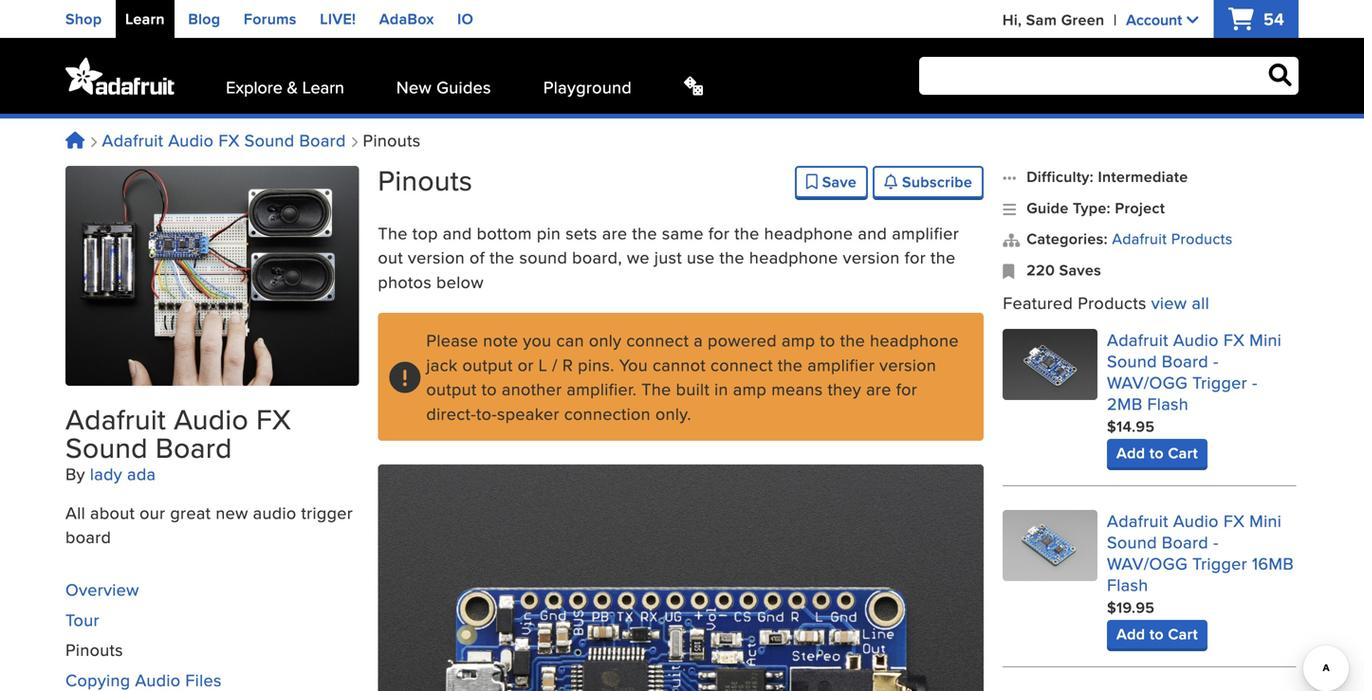 Task type: vqa. For each thing, say whether or not it's contained in the screenshot.
3.7V
no



Task type: locate. For each thing, give the bounding box(es) containing it.
adafruit up $19.95
[[1108, 509, 1169, 534]]

0 vertical spatial products
[[1172, 228, 1233, 250]]

to down $19.95
[[1150, 624, 1164, 646]]

guides
[[437, 75, 492, 99]]

and down 'bell o' icon on the right top
[[858, 221, 888, 245]]

wav/ogg up $19.95
[[1108, 552, 1188, 576]]

mini for adafruit audio fx mini sound board - wav/ogg trigger 16mb flash
[[1250, 509, 1282, 534]]

2 cart from the top
[[1169, 624, 1199, 646]]

the
[[378, 221, 408, 245], [642, 377, 672, 402]]

to down $14.95
[[1150, 442, 1164, 465]]

you
[[523, 329, 552, 353]]

1 angled shot of blue rectangular audio fx sound board. image from the top
[[1003, 329, 1098, 400]]

the up only.
[[642, 377, 672, 402]]

shop link
[[65, 8, 102, 30]]

1 vertical spatial flash
[[1108, 573, 1149, 598]]

learn left blog 'link'
[[125, 8, 165, 30]]

0 horizontal spatial and
[[443, 221, 472, 245]]

difficulty: intermediate
[[1027, 166, 1189, 188]]

1 vertical spatial learn
[[302, 75, 344, 99]]

products down 'guide type' element
[[1172, 228, 1233, 250]]

amplifier down subscribe link
[[892, 221, 960, 245]]

0 vertical spatial amp
[[782, 329, 816, 353]]

1 vertical spatial are
[[867, 377, 892, 402]]

0 vertical spatial learn
[[125, 8, 165, 30]]

pins.
[[578, 353, 615, 377]]

are
[[602, 221, 628, 245], [867, 377, 892, 402]]

adafruit down 'view'
[[1108, 328, 1169, 352]]

are up board,
[[602, 221, 628, 245]]

board down view all link
[[1162, 349, 1209, 374]]

fx for adafruit audio fx mini sound board - wav/ogg trigger - 2mb flash $14.95 add to cart
[[1224, 328, 1245, 352]]

are right they
[[867, 377, 892, 402]]

audio inside breadcrumbs "element"
[[168, 128, 214, 152]]

1 horizontal spatial amplifier
[[892, 221, 960, 245]]

sound up 2mb
[[1108, 349, 1158, 374]]

wav/ogg for flash
[[1108, 552, 1188, 576]]

intermediate
[[1099, 166, 1189, 188]]

pinouts down new
[[358, 128, 421, 152]]

add to cart link down $19.95
[[1108, 621, 1208, 649]]

for right they
[[897, 377, 918, 402]]

0 horizontal spatial products
[[1078, 291, 1147, 315]]

cart down adafruit audio fx mini sound board - wav/ogg trigger 16mb flash "link"
[[1169, 624, 1199, 646]]

version
[[408, 246, 465, 270], [843, 246, 900, 270], [880, 353, 937, 377]]

pinouts link
[[65, 638, 123, 663]]

add down $19.95
[[1117, 624, 1146, 646]]

products down saves
[[1078, 291, 1147, 315]]

2 vertical spatial pinouts
[[65, 638, 123, 663]]

amplifier
[[892, 221, 960, 245], [808, 353, 875, 377]]

- inside adafruit audio fx mini sound board - wav/ogg trigger 16mb flash $19.95 add to cart
[[1214, 531, 1219, 555]]

fx inside adafruit audio fx mini sound board - wav/ogg trigger - 2mb flash $14.95 add to cart
[[1224, 328, 1245, 352]]

sets
[[566, 221, 598, 245]]

None search field
[[722, 57, 1299, 95]]

photos
[[378, 270, 432, 294]]

pin
[[537, 221, 561, 245]]

0 horizontal spatial connect
[[627, 329, 689, 353]]

chevron right image
[[90, 137, 97, 148], [351, 137, 358, 148]]

amp right the in at the right bottom of page
[[733, 377, 767, 402]]

1 vertical spatial products
[[1078, 291, 1147, 315]]

angled shot of blue rectangular audio fx sound board. image for 2mb
[[1003, 329, 1098, 400]]

cart down adafruit audio fx mini sound board - wav/ogg trigger - 2mb flash link
[[1169, 442, 1199, 465]]

account
[[1127, 9, 1183, 31]]

output
[[463, 353, 513, 377], [427, 377, 477, 402]]

skill level element
[[1003, 166, 1297, 188]]

2 add to cart link from the top
[[1108, 621, 1208, 649]]

image: adafruit_products_2133_top_orig.jpg element
[[378, 465, 984, 692]]

sound up $19.95
[[1108, 531, 1158, 555]]

learn inside popup button
[[302, 75, 344, 99]]

io
[[458, 8, 474, 30]]

wav/ogg inside adafruit audio fx mini sound board - wav/ogg trigger 16mb flash $19.95 add to cart
[[1108, 552, 1188, 576]]

featured products for guide region
[[1003, 291, 1297, 692]]

adafruit inside categories: adafruit products
[[1113, 228, 1168, 250]]

1 wav/ogg from the top
[[1108, 371, 1188, 395]]

1 vertical spatial amplifier
[[808, 353, 875, 377]]

trigger
[[1193, 371, 1248, 395], [1193, 552, 1248, 576]]

2 angled shot of blue rectangular audio fx sound board. image from the top
[[1003, 511, 1098, 582]]

subscribe link
[[873, 166, 984, 198]]

0 vertical spatial wav/ogg
[[1108, 371, 1188, 395]]

1 chevron right image from the left
[[90, 137, 97, 148]]

wav/ogg up $14.95
[[1108, 371, 1188, 395]]

adafruit for adafruit audio fx sound board
[[102, 128, 164, 152]]

overview tour pinouts
[[65, 578, 139, 663]]

board inside adafruit audio fx mini sound board - wav/ogg trigger - 2mb flash $14.95 add to cart
[[1162, 349, 1209, 374]]

0 vertical spatial trigger
[[1193, 371, 1248, 395]]

angled shot of blue rectangular audio fx sound board. image
[[1003, 329, 1098, 400], [1003, 511, 1098, 582]]

fx inside adafruit audio fx sound board by lady ada
[[256, 399, 291, 440]]

saves
[[1060, 259, 1102, 281]]

connect up the cannot
[[627, 329, 689, 353]]

the up means
[[778, 353, 803, 377]]

0 horizontal spatial are
[[602, 221, 628, 245]]

the up out
[[378, 221, 408, 245]]

explore
[[226, 75, 283, 99]]

you
[[620, 353, 648, 377]]

explore & learn
[[226, 75, 344, 99]]

new
[[397, 75, 432, 99]]

board inside breadcrumbs "element"
[[299, 128, 346, 152]]

0 horizontal spatial amplifier
[[808, 353, 875, 377]]

1 horizontal spatial and
[[858, 221, 888, 245]]

fx inside breadcrumbs "element"
[[219, 128, 240, 152]]

0 horizontal spatial chevron right image
[[90, 137, 97, 148]]

0 vertical spatial add
[[1117, 442, 1146, 465]]

the up we
[[633, 221, 658, 245]]

trigger left 16mb
[[1193, 552, 1248, 576]]

green
[[1062, 9, 1105, 31]]

amplifier up they
[[808, 353, 875, 377]]

mini
[[1250, 328, 1282, 352], [1250, 509, 1282, 534]]

0 vertical spatial angled shot of blue rectangular audio fx sound board. image
[[1003, 329, 1098, 400]]

flash inside adafruit audio fx mini sound board - wav/ogg trigger - 2mb flash $14.95 add to cart
[[1148, 392, 1189, 416]]

mini inside adafruit audio fx mini sound board - wav/ogg trigger 16mb flash $19.95 add to cart
[[1250, 509, 1282, 534]]

0 vertical spatial amplifier
[[892, 221, 960, 245]]

page content region containing pinouts
[[378, 160, 984, 692]]

output up direct-
[[427, 377, 477, 402]]

all about our great new audio trigger board
[[65, 501, 353, 550]]

1 horizontal spatial amp
[[782, 329, 816, 353]]

bookmark o image
[[807, 174, 818, 189]]

trigger for 16mb
[[1193, 552, 1248, 576]]

below
[[437, 270, 484, 294]]

guide
[[1027, 197, 1069, 219]]

for inside "please note you can only connect a powered amp to the headphone jack output or l / r pins. you cannot connect the amplifier version output to another amplifier. the built in amp means they are for direct-to-speaker connection only."
[[897, 377, 918, 402]]

can
[[557, 329, 585, 353]]

1 horizontal spatial products
[[1172, 228, 1233, 250]]

54 link
[[1229, 7, 1285, 31]]

account button
[[1127, 9, 1199, 31]]

adafruit inside breadcrumbs "element"
[[102, 128, 164, 152]]

amp
[[782, 329, 816, 353], [733, 377, 767, 402]]

adafruit up lady ada link
[[65, 399, 166, 440]]

add down $14.95
[[1117, 442, 1146, 465]]

1 vertical spatial mini
[[1250, 509, 1282, 534]]

new
[[216, 501, 248, 525]]

board up great
[[156, 428, 232, 468]]

audio inside adafruit audio fx sound board by lady ada
[[174, 399, 249, 440]]

they
[[828, 377, 862, 402]]

1 mini from the top
[[1250, 328, 1282, 352]]

add to cart link down $14.95
[[1108, 440, 1208, 468]]

output down note on the left of the page
[[463, 353, 513, 377]]

0 vertical spatial pinouts
[[358, 128, 421, 152]]

1 page content region from the top
[[378, 160, 984, 692]]

guide metadata element
[[1003, 166, 1297, 281]]

new guides
[[397, 75, 492, 99]]

1 trigger from the top
[[1193, 371, 1248, 395]]

fx for adafruit audio fx sound board by lady ada
[[256, 399, 291, 440]]

2 wav/ogg from the top
[[1108, 552, 1188, 576]]

0 vertical spatial add to cart link
[[1108, 440, 1208, 468]]

amp up means
[[782, 329, 816, 353]]

None search field
[[920, 57, 1299, 95]]

guide favorites count element
[[1003, 259, 1297, 281]]

0 horizontal spatial learn
[[125, 8, 165, 30]]

audio inside adafruit audio fx mini sound board - wav/ogg trigger - 2mb flash $14.95 add to cart
[[1174, 328, 1219, 352]]

1 horizontal spatial learn
[[302, 75, 344, 99]]

the down bottom
[[490, 246, 515, 270]]

or
[[518, 353, 534, 377]]

our
[[140, 501, 165, 525]]

pinouts down "tour"
[[65, 638, 123, 663]]

1 vertical spatial angled shot of blue rectangular audio fx sound board. image
[[1003, 511, 1098, 582]]

1 add to cart link from the top
[[1108, 440, 1208, 468]]

learn right &
[[302, 75, 344, 99]]

page content region containing the top and bottom pin sets are the same for the headphone and amplifier out version of the sound board, we just use the headphone version for the photos below
[[378, 221, 984, 692]]

0 vertical spatial cart
[[1169, 442, 1199, 465]]

2 chevron right image from the left
[[351, 137, 358, 148]]

adafruit audio fx sound board link
[[102, 128, 346, 152]]

direct-
[[427, 402, 476, 426]]

0 horizontal spatial the
[[378, 221, 408, 245]]

amplifier inside "please note you can only connect a powered amp to the headphone jack output or l / r pins. you cannot connect the amplifier version output to another amplifier. the built in amp means they are for direct-to-speaker connection only."
[[808, 353, 875, 377]]

sound inside adafruit audio fx sound board by lady ada
[[65, 428, 148, 468]]

and up of
[[443, 221, 472, 245]]

add to cart link for flash
[[1108, 440, 1208, 468]]

1 vertical spatial amp
[[733, 377, 767, 402]]

1 vertical spatial trigger
[[1193, 552, 1248, 576]]

sound up about
[[65, 428, 148, 468]]

io link
[[458, 8, 474, 30]]

out
[[378, 246, 403, 270]]

for
[[709, 221, 730, 245], [905, 246, 926, 270], [897, 377, 918, 402]]

the up they
[[841, 329, 866, 353]]

1 vertical spatial pinouts
[[378, 160, 473, 201]]

connect down powered
[[711, 353, 773, 377]]

to up 'to-'
[[482, 377, 497, 402]]

0 vertical spatial flash
[[1148, 392, 1189, 416]]

pinouts inside breadcrumbs "element"
[[358, 128, 421, 152]]

1 horizontal spatial chevron right image
[[351, 137, 358, 148]]

forums
[[244, 8, 297, 30]]

lady
[[90, 462, 122, 486]]

page content region
[[378, 160, 984, 692], [378, 221, 984, 692]]

1 add from the top
[[1117, 442, 1146, 465]]

2 mini from the top
[[1250, 509, 1282, 534]]

board left 16mb
[[1162, 531, 1209, 555]]

1 cart from the top
[[1169, 442, 1199, 465]]

pinouts inside overview tour pinouts
[[65, 638, 123, 663]]

save
[[818, 171, 857, 193]]

1 and from the left
[[443, 221, 472, 245]]

2 add from the top
[[1117, 624, 1146, 646]]

0 vertical spatial are
[[602, 221, 628, 245]]

cart
[[1169, 442, 1199, 465], [1169, 624, 1199, 646]]

adafruit inside adafruit audio fx sound board by lady ada
[[65, 399, 166, 440]]

adafruit
[[102, 128, 164, 152], [1113, 228, 1168, 250], [1108, 328, 1169, 352], [65, 399, 166, 440], [1108, 509, 1169, 534]]

1 vertical spatial add
[[1117, 624, 1146, 646]]

1 vertical spatial wav/ogg
[[1108, 552, 1188, 576]]

products inside categories: adafruit products
[[1172, 228, 1233, 250]]

cart inside adafruit audio fx mini sound board - wav/ogg trigger - 2mb flash $14.95 add to cart
[[1169, 442, 1199, 465]]

adabox
[[379, 8, 434, 30]]

adafruit for adafruit audio fx mini sound board - wav/ogg trigger 16mb flash $19.95 add to cart
[[1108, 509, 1169, 534]]

headphone inside "please note you can only connect a powered amp to the headphone jack output or l / r pins. you cannot connect the amplifier version output to another amplifier. the built in amp means they are for direct-to-speaker connection only."
[[870, 329, 959, 353]]

in
[[715, 377, 729, 402]]

adafruit down project
[[1113, 228, 1168, 250]]

0 horizontal spatial amp
[[733, 377, 767, 402]]

board inside adafruit audio fx sound board by lady ada
[[156, 428, 232, 468]]

view a random guide image
[[684, 76, 703, 95]]

1 vertical spatial the
[[642, 377, 672, 402]]

1 horizontal spatial the
[[642, 377, 672, 402]]

hi, sam green | account
[[1003, 9, 1183, 31]]

0 vertical spatial mini
[[1250, 328, 1282, 352]]

sound down explore & learn popup button
[[245, 128, 295, 152]]

adafruit inside adafruit audio fx mini sound board - wav/ogg trigger - 2mb flash $14.95 add to cart
[[1108, 328, 1169, 352]]

trigger inside adafruit audio fx mini sound board - wav/ogg trigger 16mb flash $19.95 add to cart
[[1193, 552, 1248, 576]]

headphone
[[765, 221, 854, 245], [750, 246, 839, 270], [870, 329, 959, 353]]

adafruit logo image
[[65, 57, 174, 95]]

2 trigger from the top
[[1193, 552, 1248, 576]]

adafruit audio fx mini sound board - wav/ogg trigger 16mb flash $19.95 add to cart
[[1108, 509, 1295, 646]]

featured products view all
[[1003, 291, 1210, 315]]

wav/ogg inside adafruit audio fx mini sound board - wav/ogg trigger - 2mb flash $14.95 add to cart
[[1108, 371, 1188, 395]]

to-
[[476, 402, 497, 426]]

1 horizontal spatial are
[[867, 377, 892, 402]]

adafruit right learn home icon
[[102, 128, 164, 152]]

board down explore & learn popup button
[[299, 128, 346, 152]]

mini inside adafruit audio fx mini sound board - wav/ogg trigger - 2mb flash $14.95 add to cart
[[1250, 328, 1282, 352]]

fx inside adafruit audio fx mini sound board - wav/ogg trigger 16mb flash $19.95 add to cart
[[1224, 509, 1245, 534]]

same
[[662, 221, 704, 245]]

guide type: project
[[1027, 197, 1166, 219]]

are inside "please note you can only connect a powered amp to the headphone jack output or l / r pins. you cannot connect the amplifier version output to another amplifier. the built in amp means they are for direct-to-speaker connection only."
[[867, 377, 892, 402]]

sound inside adafruit audio fx mini sound board - wav/ogg trigger - 2mb flash $14.95 add to cart
[[1108, 349, 1158, 374]]

fx
[[219, 128, 240, 152], [1224, 328, 1245, 352], [256, 399, 291, 440], [1224, 509, 1245, 534]]

blog link
[[188, 8, 221, 30]]

pinouts
[[358, 128, 421, 152], [378, 160, 473, 201], [65, 638, 123, 663]]

learn
[[125, 8, 165, 30], [302, 75, 344, 99]]

add
[[1117, 442, 1146, 465], [1117, 624, 1146, 646]]

trigger down all
[[1193, 371, 1248, 395]]

add to cart link
[[1108, 440, 1208, 468], [1108, 621, 1208, 649]]

adafruit inside adafruit audio fx mini sound board - wav/ogg trigger 16mb flash $19.95 add to cart
[[1108, 509, 1169, 534]]

1 vertical spatial cart
[[1169, 624, 1199, 646]]

0 vertical spatial the
[[378, 221, 408, 245]]

add to cart link for $19.95
[[1108, 621, 1208, 649]]

bottom
[[477, 221, 532, 245]]

for up use on the right of the page
[[709, 221, 730, 245]]

lady ada link
[[90, 462, 156, 486]]

all
[[1192, 291, 1210, 315]]

l
[[539, 353, 548, 377]]

1 vertical spatial add to cart link
[[1108, 621, 1208, 649]]

flash
[[1148, 392, 1189, 416], [1108, 573, 1149, 598]]

adafruit for adafruit audio fx sound board by lady ada
[[65, 399, 166, 440]]

audio inside adafruit audio fx mini sound board - wav/ogg trigger 16mb flash $19.95 add to cart
[[1174, 509, 1219, 534]]

to
[[820, 329, 836, 353], [482, 377, 497, 402], [1150, 442, 1164, 465], [1150, 624, 1164, 646]]

2 page content region from the top
[[378, 221, 984, 692]]

pinouts up 'top'
[[378, 160, 473, 201]]

headphone for for
[[765, 221, 854, 245]]

fx for adafruit audio fx sound board
[[219, 128, 240, 152]]

trigger inside adafruit audio fx mini sound board - wav/ogg trigger - 2mb flash $14.95 add to cart
[[1193, 371, 1248, 395]]



Task type: describe. For each thing, give the bounding box(es) containing it.
by
[[65, 462, 85, 486]]

the inside the top and bottom pin sets are the same for the headphone and amplifier out version of the sound board, we just use the headphone version for the photos below
[[378, 221, 408, 245]]

about
[[90, 501, 135, 525]]

overview
[[65, 578, 139, 602]]

guide categories element
[[1003, 228, 1297, 250]]

sound inside adafruit audio fx mini sound board - wav/ogg trigger 16mb flash $19.95 add to cart
[[1108, 531, 1158, 555]]

adafruit for adafruit audio fx mini sound board - wav/ogg trigger - 2mb flash $14.95 add to cart
[[1108, 328, 1169, 352]]

guide pages element
[[65, 569, 359, 692]]

the top and bottom pin sets are the same for the headphone and amplifier out version of the sound board, we just use the headphone version for the photos below
[[378, 221, 960, 294]]

adafruit audio fx sound board by lady ada
[[65, 399, 291, 486]]

board inside adafruit audio fx mini sound board - wav/ogg trigger 16mb flash $19.95 add to cart
[[1162, 531, 1209, 555]]

only
[[589, 329, 622, 353]]

headphone for to
[[870, 329, 959, 353]]

view all link
[[1152, 291, 1210, 315]]

live! link
[[320, 8, 356, 30]]

shop
[[65, 8, 102, 30]]

breadcrumbs element
[[65, 128, 421, 153]]

the right same
[[735, 221, 760, 245]]

categories: adafruit products
[[1027, 228, 1233, 250]]

search image
[[1270, 64, 1293, 86]]

great
[[170, 501, 211, 525]]

wav/ogg for 2mb
[[1108, 371, 1188, 395]]

learn link
[[125, 8, 165, 30]]

of
[[470, 246, 485, 270]]

&
[[287, 75, 298, 99]]

explore & learn button
[[226, 75, 344, 99]]

adafruit audio fx mini sound board - wav/ogg trigger 16mb flash link
[[1108, 509, 1295, 598]]

adafruit products link
[[1113, 228, 1233, 250]]

1 horizontal spatial connect
[[711, 353, 773, 377]]

blog
[[188, 8, 221, 30]]

products inside region
[[1078, 291, 1147, 315]]

please note you can only connect a powered amp to the headphone jack output or l / r pins. you cannot connect the amplifier version output to another amplifier. the built in amp means they are for direct-to-speaker connection only.
[[427, 329, 964, 426]]

sam
[[1027, 9, 1058, 31]]

ada
[[127, 462, 156, 486]]

skill level image
[[1003, 166, 1018, 188]]

the left favorites count icon
[[931, 246, 956, 270]]

forums link
[[244, 8, 297, 30]]

16mb
[[1253, 552, 1295, 576]]

220
[[1027, 259, 1056, 281]]

54
[[1260, 7, 1285, 31]]

a
[[694, 329, 703, 353]]

trigger
[[301, 501, 353, 525]]

type:
[[1074, 197, 1111, 219]]

2mb
[[1108, 392, 1143, 416]]

adafruit audio fx sound board image
[[65, 166, 359, 386]]

the right use on the right of the page
[[720, 246, 745, 270]]

page content region for guide metadata "element"
[[378, 221, 984, 692]]

version inside "please note you can only connect a powered amp to the headphone jack output or l / r pins. you cannot connect the amplifier version output to another amplifier. the built in amp means they are for direct-to-speaker connection only."
[[880, 353, 937, 377]]

only.
[[656, 402, 692, 426]]

2 and from the left
[[858, 221, 888, 245]]

jack
[[427, 353, 458, 377]]

categories:
[[1027, 228, 1108, 250]]

project
[[1116, 197, 1166, 219]]

angled shot of blue rectangular audio fx sound board. image for flash
[[1003, 511, 1098, 582]]

mini for adafruit audio fx mini sound board - wav/ogg trigger - 2mb flash
[[1250, 328, 1282, 352]]

featured
[[1003, 291, 1074, 315]]

tour link
[[65, 608, 99, 632]]

please
[[427, 329, 479, 353]]

cannot
[[653, 353, 706, 377]]

audio
[[253, 501, 297, 525]]

means
[[772, 377, 823, 402]]

$19.95
[[1108, 597, 1155, 619]]

adafruit audio fx sound board
[[102, 128, 346, 152]]

cart inside adafruit audio fx mini sound board - wav/ogg trigger 16mb flash $19.95 add to cart
[[1169, 624, 1199, 646]]

add inside adafruit audio fx mini sound board - wav/ogg trigger 16mb flash $19.95 add to cart
[[1117, 624, 1146, 646]]

$14.95
[[1108, 416, 1155, 438]]

flash inside adafruit audio fx mini sound board - wav/ogg trigger 16mb flash $19.95 add to cart
[[1108, 573, 1149, 598]]

for down subscribe link
[[905, 246, 926, 270]]

speaker
[[497, 402, 560, 426]]

fx for adafruit audio fx mini sound board - wav/ogg trigger 16mb flash $19.95 add to cart
[[1224, 509, 1245, 534]]

subscribe
[[898, 171, 973, 193]]

audio for adafruit audio fx sound board
[[168, 128, 214, 152]]

save link
[[795, 166, 869, 198]]

r
[[563, 353, 573, 377]]

audio for adafruit audio fx sound board by lady ada
[[174, 399, 249, 440]]

another
[[502, 377, 562, 402]]

adafruit audio fx mini sound board - wav/ogg trigger - 2mb flash $14.95 add to cart
[[1108, 328, 1282, 465]]

guide type element
[[1003, 197, 1297, 219]]

sound inside breadcrumbs "element"
[[245, 128, 295, 152]]

new guides link
[[397, 75, 492, 99]]

- for adafruit audio fx mini sound board - wav/ogg trigger - 2mb flash
[[1214, 349, 1219, 374]]

bell o image
[[885, 174, 898, 189]]

tour
[[65, 608, 99, 632]]

guide type image
[[1003, 197, 1018, 219]]

pinouts inside 'page content' region
[[378, 160, 473, 201]]

220 saves
[[1027, 259, 1102, 281]]

overview link
[[65, 578, 139, 602]]

sound
[[520, 246, 568, 270]]

add inside adafruit audio fx mini sound board - wav/ogg trigger - 2mb flash $14.95 add to cart
[[1117, 442, 1146, 465]]

note
[[483, 329, 519, 353]]

page content region for 'guide type' element
[[378, 160, 984, 692]]

learn home image
[[65, 132, 85, 149]]

difficulty:
[[1027, 166, 1094, 188]]

guide tagline element
[[65, 501, 359, 550]]

playground
[[544, 75, 632, 99]]

amplifier.
[[567, 377, 637, 402]]

to up they
[[820, 329, 836, 353]]

to inside adafruit audio fx mini sound board - wav/ogg trigger 16mb flash $19.95 add to cart
[[1150, 624, 1164, 646]]

/
[[553, 353, 558, 377]]

board,
[[572, 246, 623, 270]]

categories image
[[1003, 228, 1018, 250]]

amplifier inside the top and bottom pin sets are the same for the headphone and amplifier out version of the sound board, we just use the headphone version for the photos below
[[892, 221, 960, 245]]

built
[[676, 377, 710, 402]]

all
[[65, 501, 85, 525]]

powered
[[708, 329, 777, 353]]

are inside the top and bottom pin sets are the same for the headphone and amplifier out version of the sound board, we just use the headphone version for the photos below
[[602, 221, 628, 245]]

guide information element
[[65, 166, 359, 550]]

view
[[1152, 291, 1188, 315]]

|
[[1114, 9, 1118, 31]]

just
[[655, 246, 682, 270]]

the inside "please note you can only connect a powered amp to the headphone jack output or l / r pins. you cannot connect the amplifier version output to another amplifier. the built in amp means they are for direct-to-speaker connection only."
[[642, 377, 672, 402]]

adabox link
[[379, 8, 434, 30]]

audio for adafruit audio fx mini sound board - wav/ogg trigger - 2mb flash $14.95 add to cart
[[1174, 328, 1219, 352]]

- for adafruit audio fx mini sound board - wav/ogg trigger 16mb flash
[[1214, 531, 1219, 555]]

playground link
[[544, 75, 632, 99]]

use
[[687, 246, 715, 270]]

to inside adafruit audio fx mini sound board - wav/ogg trigger - 2mb flash $14.95 add to cart
[[1150, 442, 1164, 465]]

top
[[413, 221, 438, 245]]

trigger for -
[[1193, 371, 1248, 395]]

favorites count image
[[1003, 260, 1018, 281]]

audio for adafruit audio fx mini sound board - wav/ogg trigger 16mb flash $19.95 add to cart
[[1174, 509, 1219, 534]]



